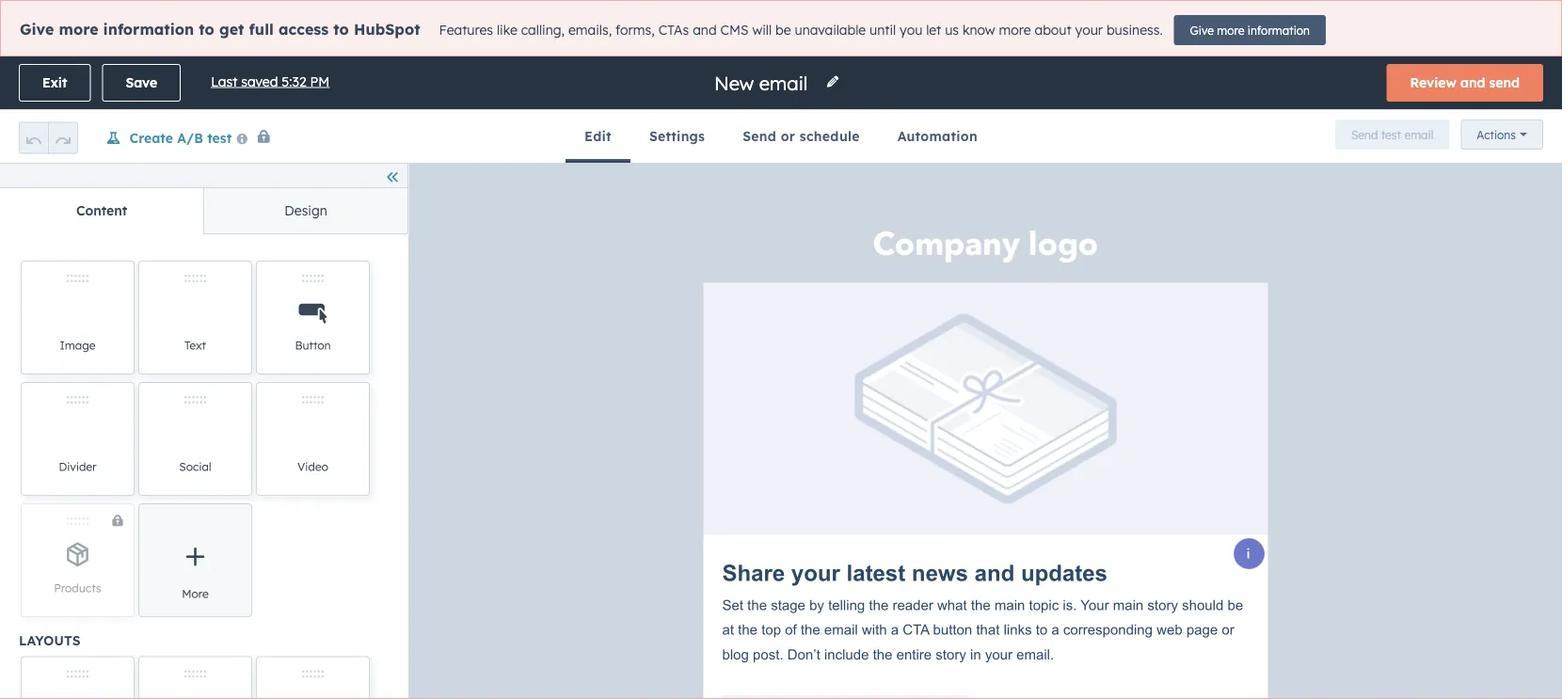 Task type: describe. For each thing, give the bounding box(es) containing it.
1 horizontal spatial more
[[999, 22, 1031, 38]]

you
[[900, 22, 923, 38]]

actions
[[1477, 128, 1516, 142]]

edit
[[585, 128, 612, 144]]

automation link
[[879, 110, 997, 163]]

design button
[[204, 188, 408, 233]]

save button
[[102, 64, 181, 102]]

saved
[[241, 73, 278, 90]]

last saved 5:32 pm
[[211, 73, 330, 90]]

information for give more information to get full access to hubspot
[[103, 20, 194, 39]]

emails,
[[568, 22, 612, 38]]

more for give more information
[[1217, 23, 1245, 37]]

more for give more information to get full access to hubspot
[[59, 20, 98, 39]]

edit link
[[566, 110, 631, 163]]

will
[[753, 22, 772, 38]]

give more information
[[1190, 23, 1310, 37]]

test inside send test email 'button'
[[1382, 128, 1402, 142]]

settings
[[649, 128, 705, 144]]

your
[[1076, 22, 1103, 38]]

send for send test email
[[1352, 128, 1378, 142]]

like
[[497, 22, 518, 38]]

give for give more information to get full access to hubspot
[[20, 20, 54, 39]]

design
[[285, 202, 327, 219]]

be
[[776, 22, 791, 38]]

create a/b test
[[129, 129, 232, 146]]

and inside button
[[1461, 74, 1486, 91]]

get
[[219, 20, 244, 39]]

calling,
[[521, 22, 565, 38]]

settings link
[[631, 110, 724, 163]]

save
[[126, 74, 157, 91]]

content
[[76, 202, 127, 219]]

send test email
[[1352, 128, 1434, 142]]

exit button
[[19, 64, 91, 102]]

business.
[[1107, 22, 1163, 38]]

give more information to get full access to hubspot
[[20, 20, 420, 39]]

5:32
[[282, 73, 306, 90]]

0 horizontal spatial test
[[207, 129, 232, 146]]

or
[[781, 128, 796, 144]]

pm
[[310, 73, 330, 90]]

review
[[1411, 74, 1457, 91]]

let
[[926, 22, 942, 38]]

full
[[249, 20, 274, 39]]

about
[[1035, 22, 1072, 38]]

schedule
[[800, 128, 860, 144]]

0 horizontal spatial and
[[693, 22, 717, 38]]

review and send button
[[1387, 64, 1544, 102]]



Task type: locate. For each thing, give the bounding box(es) containing it.
and left send
[[1461, 74, 1486, 91]]

navigation containing content
[[0, 187, 408, 234]]

a/b
[[177, 129, 203, 146]]

send or schedule
[[743, 128, 860, 144]]

exit
[[42, 74, 67, 91]]

give more information link
[[1174, 15, 1326, 45]]

actions button
[[1461, 120, 1544, 150]]

create a/b test button
[[89, 126, 272, 150], [105, 129, 232, 147]]

test right a/b
[[207, 129, 232, 146]]

ctas
[[659, 22, 689, 38]]

cms
[[721, 22, 749, 38]]

1 horizontal spatial information
[[1248, 23, 1310, 37]]

1 vertical spatial and
[[1461, 74, 1486, 91]]

1 horizontal spatial send
[[1352, 128, 1378, 142]]

send left or
[[743, 128, 777, 144]]

0 horizontal spatial information
[[103, 20, 194, 39]]

send or schedule link
[[724, 110, 879, 163]]

2 horizontal spatial more
[[1217, 23, 1245, 37]]

access
[[279, 20, 329, 39]]

automation
[[898, 128, 978, 144]]

give up exit
[[20, 20, 54, 39]]

0 horizontal spatial more
[[59, 20, 98, 39]]

send left email
[[1352, 128, 1378, 142]]

give right business.
[[1190, 23, 1214, 37]]

2 to from the left
[[334, 20, 349, 39]]

0 horizontal spatial send
[[743, 128, 777, 144]]

information for give more information
[[1248, 23, 1310, 37]]

give inside give more information link
[[1190, 23, 1214, 37]]

us
[[945, 22, 959, 38]]

give for give more information
[[1190, 23, 1214, 37]]

know
[[963, 22, 996, 38]]

to right access at the top of the page
[[334, 20, 349, 39]]

send test email button
[[1336, 120, 1450, 150]]

1 horizontal spatial test
[[1382, 128, 1402, 142]]

features like calling, emails, forms, ctas and cms will be unavailable until you let us know more about your business.
[[439, 22, 1163, 38]]

0 horizontal spatial give
[[20, 20, 54, 39]]

review and send
[[1411, 74, 1520, 91]]

1 horizontal spatial to
[[334, 20, 349, 39]]

create
[[129, 129, 173, 146]]

to left get on the top left
[[199, 20, 215, 39]]

group
[[19, 110, 78, 163]]

to
[[199, 20, 215, 39], [334, 20, 349, 39]]

send
[[1490, 74, 1520, 91]]

forms,
[[616, 22, 655, 38]]

content button
[[0, 188, 204, 233]]

give
[[20, 20, 54, 39], [1190, 23, 1214, 37]]

1 horizontal spatial and
[[1461, 74, 1486, 91]]

test left email
[[1382, 128, 1402, 142]]

and left cms
[[693, 22, 717, 38]]

0 horizontal spatial to
[[199, 20, 215, 39]]

1 horizontal spatial give
[[1190, 23, 1214, 37]]

navigation
[[0, 187, 408, 234]]

0 vertical spatial and
[[693, 22, 717, 38]]

send for send or schedule
[[743, 128, 777, 144]]

email
[[1405, 128, 1434, 142]]

hubspot
[[354, 20, 420, 39]]

features
[[439, 22, 493, 38]]

None field
[[713, 70, 814, 96]]

more
[[59, 20, 98, 39], [999, 22, 1031, 38], [1217, 23, 1245, 37]]

until
[[870, 22, 896, 38]]

and
[[693, 22, 717, 38], [1461, 74, 1486, 91]]

unavailable
[[795, 22, 866, 38]]

last
[[211, 73, 238, 90]]

1 to from the left
[[199, 20, 215, 39]]

send
[[1352, 128, 1378, 142], [743, 128, 777, 144]]

information
[[103, 20, 194, 39], [1248, 23, 1310, 37]]

send inside 'button'
[[1352, 128, 1378, 142]]

test
[[1382, 128, 1402, 142], [207, 129, 232, 146]]



Task type: vqa. For each thing, say whether or not it's contained in the screenshot.
tickets.
no



